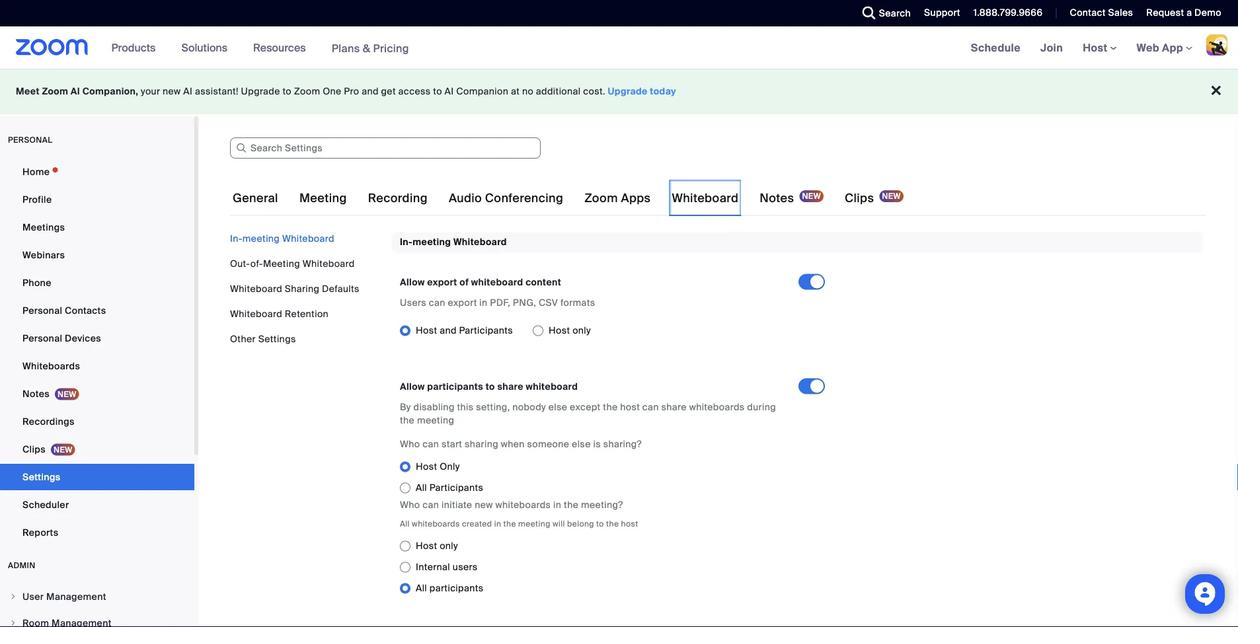 Task type: describe. For each thing, give the bounding box(es) containing it.
all for all participants
[[416, 583, 427, 595]]

scheduler
[[22, 499, 69, 511]]

home
[[22, 166, 50, 178]]

during
[[748, 401, 776, 414]]

out-of-meeting whiteboard link
[[230, 258, 355, 270]]

new inside in-meeting whiteboard element
[[475, 499, 493, 512]]

created
[[462, 519, 492, 529]]

to down the 'meeting?'
[[597, 519, 604, 529]]

allow export of whiteboard content
[[400, 276, 562, 289]]

devices
[[65, 332, 101, 345]]

resources
[[253, 41, 306, 55]]

zoom logo image
[[16, 39, 88, 56]]

the up belong
[[564, 499, 579, 512]]

apps
[[621, 191, 651, 206]]

zoom inside tabs of my account settings page 'tab list'
[[585, 191, 618, 206]]

request
[[1147, 7, 1185, 19]]

disabling
[[414, 401, 455, 414]]

clips link
[[0, 437, 194, 463]]

to right access
[[433, 85, 442, 98]]

csv
[[539, 297, 558, 309]]

meetings navigation
[[961, 26, 1239, 70]]

host for participants
[[416, 461, 437, 473]]

products button
[[112, 26, 162, 69]]

demo
[[1195, 7, 1222, 19]]

one
[[323, 85, 342, 98]]

host for only
[[416, 325, 437, 337]]

upgrade today link
[[608, 85, 677, 98]]

host down csv
[[549, 325, 570, 337]]

all for all participants
[[416, 482, 427, 494]]

all participants
[[416, 583, 484, 595]]

profile picture image
[[1207, 34, 1228, 56]]

in-meeting whiteboard link
[[230, 232, 335, 245]]

reports link
[[0, 520, 194, 546]]

meeting inside tabs of my account settings page 'tab list'
[[300, 191, 347, 206]]

meeting up of-
[[243, 232, 280, 245]]

except
[[570, 401, 601, 414]]

0 vertical spatial export
[[427, 276, 457, 289]]

notes inside personal menu menu
[[22, 388, 50, 400]]

solutions
[[181, 41, 228, 55]]

this
[[457, 401, 474, 414]]

allow participants to share whiteboard
[[400, 381, 578, 393]]

1 vertical spatial host
[[621, 519, 639, 529]]

users
[[453, 561, 478, 574]]

setting,
[[476, 401, 510, 414]]

host inside "meetings" navigation
[[1083, 41, 1111, 55]]

whiteboard inside tabs of my account settings page 'tab list'
[[672, 191, 739, 206]]

product information navigation
[[102, 26, 419, 70]]

a
[[1187, 7, 1193, 19]]

who can start sharing when someone else is sharing?
[[400, 438, 642, 451]]

1 horizontal spatial in-
[[400, 236, 413, 248]]

your
[[141, 85, 160, 98]]

host inside by disabling this setting, nobody else except the host can share whiteboards during the meeting
[[621, 401, 640, 414]]

scheduler link
[[0, 492, 194, 519]]

nobody
[[513, 401, 546, 414]]

of
[[460, 276, 469, 289]]

phone link
[[0, 270, 194, 296]]

participants inside option group
[[459, 325, 513, 337]]

request a demo
[[1147, 7, 1222, 19]]

host for users
[[416, 540, 437, 553]]

who can initiate new whiteboards in the meeting?
[[400, 499, 623, 512]]

3 ai from the left
[[445, 85, 454, 98]]

someone
[[527, 438, 570, 451]]

1 vertical spatial in
[[554, 499, 562, 512]]

Search Settings text field
[[230, 138, 541, 159]]

web app button
[[1137, 41, 1193, 55]]

0 horizontal spatial whiteboard
[[471, 276, 524, 289]]

out-of-meeting whiteboard
[[230, 258, 355, 270]]

png,
[[513, 297, 537, 309]]

join
[[1041, 41, 1064, 55]]

additional
[[536, 85, 581, 98]]

can for who can start sharing when someone else is sharing?
[[423, 438, 439, 451]]

whiteboard retention
[[230, 308, 329, 320]]

user management menu item
[[0, 585, 194, 610]]

1 horizontal spatial whiteboards
[[496, 499, 551, 512]]

in for meeting
[[495, 519, 502, 529]]

out-
[[230, 258, 250, 270]]

personal contacts
[[22, 305, 106, 317]]

the down by
[[400, 415, 415, 427]]

host only
[[416, 461, 460, 473]]

webinars link
[[0, 242, 194, 269]]

and inside option group
[[440, 325, 457, 337]]

allow for allow participants to share whiteboard
[[400, 381, 425, 393]]

join link
[[1031, 26, 1074, 69]]

meeting inside 'menu bar'
[[263, 258, 300, 270]]

clips inside tabs of my account settings page 'tab list'
[[845, 191, 875, 206]]

defaults
[[322, 283, 360, 295]]

contact sales
[[1070, 7, 1134, 19]]

new inside meet zoom ai companion, footer
[[163, 85, 181, 98]]

who can initiate new whiteboards in the meeting? option group
[[400, 536, 836, 599]]

notes link
[[0, 381, 194, 407]]

personal
[[8, 135, 53, 145]]

in-meeting whiteboard element
[[392, 232, 1204, 615]]

0 vertical spatial only
[[573, 325, 591, 337]]

sales
[[1109, 7, 1134, 19]]

users can export in pdf, png, csv formats
[[400, 297, 596, 309]]

meeting inside by disabling this setting, nobody else except the host can share whiteboards during the meeting
[[417, 415, 455, 427]]

sharing?
[[604, 438, 642, 451]]

retention
[[285, 308, 329, 320]]

support
[[925, 7, 961, 19]]

1 vertical spatial export
[[448, 297, 477, 309]]

to up setting,
[[486, 381, 495, 393]]

meetings
[[22, 221, 65, 233]]

right image
[[9, 593, 17, 601]]

initiate
[[442, 499, 473, 512]]

personal for personal contacts
[[22, 305, 62, 317]]

meeting?
[[581, 499, 623, 512]]

user management
[[22, 591, 106, 603]]

management
[[46, 591, 106, 603]]

profile
[[22, 193, 52, 206]]

other settings
[[230, 333, 296, 345]]

whiteboards
[[22, 360, 80, 372]]

other
[[230, 333, 256, 345]]

pdf,
[[490, 297, 511, 309]]

phone
[[22, 277, 51, 289]]

companion
[[457, 85, 509, 98]]

today
[[650, 85, 677, 98]]

host only inside option group
[[549, 325, 591, 337]]

personal for personal devices
[[22, 332, 62, 345]]

will
[[553, 519, 565, 529]]

whiteboards link
[[0, 353, 194, 380]]

when
[[501, 438, 525, 451]]



Task type: locate. For each thing, give the bounding box(es) containing it.
1 upgrade from the left
[[241, 85, 280, 98]]

0 horizontal spatial clips
[[22, 443, 46, 456]]

content
[[526, 276, 562, 289]]

export left of
[[427, 276, 457, 289]]

0 horizontal spatial whiteboards
[[412, 519, 460, 529]]

allow
[[400, 276, 425, 289], [400, 381, 425, 393]]

host only inside the who can initiate new whiteboards in the meeting? option group
[[416, 540, 458, 553]]

only up internal users
[[440, 540, 458, 553]]

1 personal from the top
[[22, 305, 62, 317]]

banner containing products
[[0, 26, 1239, 70]]

contact
[[1070, 7, 1106, 19]]

1 who from the top
[[400, 438, 420, 451]]

meet zoom ai companion, your new ai assistant! upgrade to zoom one pro and get access to ai companion at no additional cost. upgrade today
[[16, 85, 677, 98]]

whiteboards up 'all whiteboards created in the meeting will belong to the host'
[[496, 499, 551, 512]]

1 vertical spatial clips
[[22, 443, 46, 456]]

settings up scheduler
[[22, 471, 61, 483]]

support link
[[915, 0, 964, 26], [925, 7, 961, 19]]

1 vertical spatial notes
[[22, 388, 50, 400]]

assistant!
[[195, 85, 239, 98]]

1 ai from the left
[[71, 85, 80, 98]]

belong
[[567, 519, 594, 529]]

host down contact sales
[[1083, 41, 1111, 55]]

2 allow from the top
[[400, 381, 425, 393]]

admin menu menu
[[0, 585, 194, 628]]

option group
[[400, 320, 799, 342]]

2 ai from the left
[[183, 85, 193, 98]]

1 vertical spatial whiteboards
[[496, 499, 551, 512]]

1 vertical spatial whiteboard
[[526, 381, 578, 393]]

0 horizontal spatial ai
[[71, 85, 80, 98]]

cost.
[[584, 85, 606, 98]]

all for all whiteboards created in the meeting will belong to the host
[[400, 519, 410, 529]]

1 horizontal spatial notes
[[760, 191, 795, 206]]

in for png,
[[480, 297, 488, 309]]

host left only
[[416, 461, 437, 473]]

1 horizontal spatial share
[[662, 401, 687, 414]]

1 vertical spatial who
[[400, 499, 420, 512]]

1 vertical spatial personal
[[22, 332, 62, 345]]

in up will
[[554, 499, 562, 512]]

0 horizontal spatial settings
[[22, 471, 61, 483]]

get
[[381, 85, 396, 98]]

0 vertical spatial new
[[163, 85, 181, 98]]

who up host only
[[400, 438, 420, 451]]

0 vertical spatial whiteboards
[[690, 401, 745, 414]]

who can start sharing when someone else is sharing? option group
[[400, 457, 836, 499]]

participants down users
[[430, 583, 484, 595]]

plans & pricing
[[332, 41, 409, 55]]

meeting down in-meeting whiteboard link
[[263, 258, 300, 270]]

0 vertical spatial notes
[[760, 191, 795, 206]]

and down users can export in pdf, png, csv formats
[[440, 325, 457, 337]]

in- up out- on the left
[[230, 232, 243, 245]]

1 vertical spatial settings
[[22, 471, 61, 483]]

can inside by disabling this setting, nobody else except the host can share whiteboards during the meeting
[[643, 401, 659, 414]]

0 vertical spatial else
[[549, 401, 568, 414]]

share inside by disabling this setting, nobody else except the host can share whiteboards during the meeting
[[662, 401, 687, 414]]

0 horizontal spatial only
[[440, 540, 458, 553]]

whiteboards left during
[[690, 401, 745, 414]]

banner
[[0, 26, 1239, 70]]

&
[[363, 41, 371, 55]]

webinars
[[22, 249, 65, 261]]

1 horizontal spatial whiteboard
[[526, 381, 578, 393]]

recording
[[368, 191, 428, 206]]

can for users can export in pdf, png, csv formats
[[429, 297, 446, 309]]

menu item
[[0, 611, 194, 628]]

participants up initiate
[[430, 482, 484, 494]]

1 vertical spatial and
[[440, 325, 457, 337]]

who for who can start sharing when someone else is sharing?
[[400, 438, 420, 451]]

right image
[[9, 620, 17, 628]]

1 vertical spatial host only
[[416, 540, 458, 553]]

in-meeting whiteboard up out-of-meeting whiteboard
[[230, 232, 335, 245]]

0 vertical spatial participants
[[459, 325, 513, 337]]

and inside meet zoom ai companion, footer
[[362, 85, 379, 98]]

host button
[[1083, 41, 1117, 55]]

1 vertical spatial participants
[[430, 583, 484, 595]]

1 horizontal spatial upgrade
[[608, 85, 648, 98]]

1 horizontal spatial and
[[440, 325, 457, 337]]

0 horizontal spatial in
[[480, 297, 488, 309]]

0 horizontal spatial new
[[163, 85, 181, 98]]

notes inside tabs of my account settings page 'tab list'
[[760, 191, 795, 206]]

0 vertical spatial clips
[[845, 191, 875, 206]]

1 vertical spatial all
[[400, 519, 410, 529]]

meeting
[[243, 232, 280, 245], [413, 236, 451, 248], [417, 415, 455, 427], [519, 519, 551, 529]]

participants inside who can start sharing when someone else is sharing? option group
[[430, 482, 484, 494]]

1 vertical spatial new
[[475, 499, 493, 512]]

1 vertical spatial share
[[662, 401, 687, 414]]

host down the 'meeting?'
[[621, 519, 639, 529]]

host and participants
[[416, 325, 513, 337]]

0 horizontal spatial else
[[549, 401, 568, 414]]

host only up internal
[[416, 540, 458, 553]]

participants down users can export in pdf, png, csv formats
[[459, 325, 513, 337]]

host only down formats
[[549, 325, 591, 337]]

user
[[22, 591, 44, 603]]

0 vertical spatial all
[[416, 482, 427, 494]]

profile link
[[0, 187, 194, 213]]

allow up users
[[400, 276, 425, 289]]

0 vertical spatial who
[[400, 438, 420, 451]]

personal up 'whiteboards'
[[22, 332, 62, 345]]

meeting down audio
[[413, 236, 451, 248]]

meet zoom ai companion, footer
[[0, 69, 1239, 114]]

search button
[[853, 0, 915, 26]]

can right users
[[429, 297, 446, 309]]

whiteboards
[[690, 401, 745, 414], [496, 499, 551, 512], [412, 519, 460, 529]]

participants for all
[[430, 583, 484, 595]]

0 vertical spatial personal
[[22, 305, 62, 317]]

formats
[[561, 297, 596, 309]]

whiteboard up users can export in pdf, png, csv formats
[[471, 276, 524, 289]]

recordings
[[22, 416, 75, 428]]

access
[[399, 85, 431, 98]]

0 vertical spatial settings
[[258, 333, 296, 345]]

host inside the who can initiate new whiteboards in the meeting? option group
[[416, 540, 437, 553]]

in-meeting whiteboard
[[230, 232, 335, 245], [400, 236, 507, 248]]

zoom left apps
[[585, 191, 618, 206]]

audio conferencing
[[449, 191, 564, 206]]

0 vertical spatial in
[[480, 297, 488, 309]]

all participants
[[416, 482, 484, 494]]

new right your
[[163, 85, 181, 98]]

1 horizontal spatial in-meeting whiteboard
[[400, 236, 507, 248]]

2 horizontal spatial zoom
[[585, 191, 618, 206]]

0 vertical spatial and
[[362, 85, 379, 98]]

who
[[400, 438, 420, 451], [400, 499, 420, 512]]

host up internal
[[416, 540, 437, 553]]

ai left the 'companion,'
[[71, 85, 80, 98]]

can
[[429, 297, 446, 309], [643, 401, 659, 414], [423, 438, 439, 451], [423, 499, 439, 512]]

personal devices link
[[0, 325, 194, 352]]

all inside who can start sharing when someone else is sharing? option group
[[416, 482, 427, 494]]

in-meeting whiteboard up of
[[400, 236, 507, 248]]

host
[[1083, 41, 1111, 55], [416, 325, 437, 337], [549, 325, 570, 337], [416, 461, 437, 473], [416, 540, 437, 553]]

in right created
[[495, 519, 502, 529]]

export
[[427, 276, 457, 289], [448, 297, 477, 309]]

2 vertical spatial in
[[495, 519, 502, 529]]

meeting down disabling
[[417, 415, 455, 427]]

personal down phone
[[22, 305, 62, 317]]

to down resources dropdown button
[[283, 85, 292, 98]]

can left start
[[423, 438, 439, 451]]

host down users
[[416, 325, 437, 337]]

0 horizontal spatial in-meeting whiteboard
[[230, 232, 335, 245]]

0 vertical spatial meeting
[[300, 191, 347, 206]]

1 vertical spatial participants
[[430, 482, 484, 494]]

menu bar containing in-meeting whiteboard
[[230, 232, 382, 346]]

new up created
[[475, 499, 493, 512]]

only
[[440, 461, 460, 473]]

is
[[594, 438, 601, 451]]

2 who from the top
[[400, 499, 420, 512]]

the right except
[[603, 401, 618, 414]]

who for who can initiate new whiteboards in the meeting?
[[400, 499, 420, 512]]

general
[[233, 191, 278, 206]]

participants inside the who can initiate new whiteboards in the meeting? option group
[[430, 583, 484, 595]]

meeting
[[300, 191, 347, 206], [263, 258, 300, 270]]

ai left assistant!
[[183, 85, 193, 98]]

personal menu menu
[[0, 159, 194, 548]]

pro
[[344, 85, 359, 98]]

1 vertical spatial only
[[440, 540, 458, 553]]

1 horizontal spatial settings
[[258, 333, 296, 345]]

allow for allow export of whiteboard content
[[400, 276, 425, 289]]

host
[[621, 401, 640, 414], [621, 519, 639, 529]]

internal users
[[416, 561, 478, 574]]

upgrade down product information navigation at the top left of the page
[[241, 85, 280, 98]]

the down who can initiate new whiteboards in the meeting?
[[504, 519, 516, 529]]

whiteboards down initiate
[[412, 519, 460, 529]]

in
[[480, 297, 488, 309], [554, 499, 562, 512], [495, 519, 502, 529]]

all
[[416, 482, 427, 494], [400, 519, 410, 529], [416, 583, 427, 595]]

recordings link
[[0, 409, 194, 435]]

2 personal from the top
[[22, 332, 62, 345]]

at
[[511, 85, 520, 98]]

0 vertical spatial participants
[[427, 381, 484, 393]]

upgrade right cost.
[[608, 85, 648, 98]]

zoom left one
[[294, 85, 320, 98]]

menu bar
[[230, 232, 382, 346]]

1 allow from the top
[[400, 276, 425, 289]]

meeting left will
[[519, 519, 551, 529]]

settings down whiteboard retention "link"
[[258, 333, 296, 345]]

2 vertical spatial whiteboards
[[412, 519, 460, 529]]

1 horizontal spatial zoom
[[294, 85, 320, 98]]

sharing
[[285, 283, 320, 295]]

the down the 'meeting?'
[[607, 519, 619, 529]]

1 horizontal spatial else
[[572, 438, 591, 451]]

host up sharing?
[[621, 401, 640, 414]]

2 horizontal spatial ai
[[445, 85, 454, 98]]

2 upgrade from the left
[[608, 85, 648, 98]]

0 horizontal spatial host only
[[416, 540, 458, 553]]

participants for allow
[[427, 381, 484, 393]]

settings inside settings link
[[22, 471, 61, 483]]

contact sales link
[[1060, 0, 1137, 26], [1070, 7, 1134, 19]]

else left is on the bottom left of the page
[[572, 438, 591, 451]]

pricing
[[373, 41, 409, 55]]

2 vertical spatial all
[[416, 583, 427, 595]]

zoom apps
[[585, 191, 651, 206]]

sharing
[[465, 438, 499, 451]]

in left "pdf," in the left top of the page
[[480, 297, 488, 309]]

1.888.799.9666 button
[[964, 0, 1047, 26], [974, 7, 1043, 19]]

1 vertical spatial meeting
[[263, 258, 300, 270]]

who down all participants
[[400, 499, 420, 512]]

0 vertical spatial host only
[[549, 325, 591, 337]]

only inside the who can initiate new whiteboards in the meeting? option group
[[440, 540, 458, 553]]

can for who can initiate new whiteboards in the meeting?
[[423, 499, 439, 512]]

whiteboard
[[672, 191, 739, 206], [282, 232, 335, 245], [454, 236, 507, 248], [303, 258, 355, 270], [230, 283, 282, 295], [230, 308, 282, 320]]

0 horizontal spatial notes
[[22, 388, 50, 400]]

participants
[[427, 381, 484, 393], [430, 583, 484, 595]]

host inside who can start sharing when someone else is sharing? option group
[[416, 461, 437, 473]]

export down of
[[448, 297, 477, 309]]

web
[[1137, 41, 1160, 55]]

0 vertical spatial share
[[498, 381, 524, 393]]

all inside the who can initiate new whiteboards in the meeting? option group
[[416, 583, 427, 595]]

meeting up in-meeting whiteboard link
[[300, 191, 347, 206]]

only down formats
[[573, 325, 591, 337]]

only
[[573, 325, 591, 337], [440, 540, 458, 553]]

0 vertical spatial allow
[[400, 276, 425, 289]]

1.888.799.9666
[[974, 7, 1043, 19]]

plans
[[332, 41, 360, 55]]

1 horizontal spatial host only
[[549, 325, 591, 337]]

companion,
[[82, 85, 138, 98]]

0 vertical spatial whiteboard
[[471, 276, 524, 289]]

allow up by
[[400, 381, 425, 393]]

tabs of my account settings page tab list
[[230, 180, 907, 217]]

1 horizontal spatial only
[[573, 325, 591, 337]]

zoom right meet
[[42, 85, 68, 98]]

else left except
[[549, 401, 568, 414]]

ai
[[71, 85, 80, 98], [183, 85, 193, 98], [445, 85, 454, 98]]

0 horizontal spatial zoom
[[42, 85, 68, 98]]

start
[[442, 438, 463, 451]]

participants
[[459, 325, 513, 337], [430, 482, 484, 494]]

in- down recording
[[400, 236, 413, 248]]

can down all participants
[[423, 499, 439, 512]]

1 horizontal spatial new
[[475, 499, 493, 512]]

0 vertical spatial host
[[621, 401, 640, 414]]

to
[[283, 85, 292, 98], [433, 85, 442, 98], [486, 381, 495, 393], [597, 519, 604, 529]]

1 horizontal spatial ai
[[183, 85, 193, 98]]

0 horizontal spatial and
[[362, 85, 379, 98]]

0 horizontal spatial share
[[498, 381, 524, 393]]

in-
[[230, 232, 243, 245], [400, 236, 413, 248]]

the
[[603, 401, 618, 414], [400, 415, 415, 427], [564, 499, 579, 512], [504, 519, 516, 529], [607, 519, 619, 529]]

no
[[522, 85, 534, 98]]

0 horizontal spatial in-
[[230, 232, 243, 245]]

2 horizontal spatial whiteboards
[[690, 401, 745, 414]]

whiteboard retention link
[[230, 308, 329, 320]]

internal
[[416, 561, 450, 574]]

0 horizontal spatial upgrade
[[241, 85, 280, 98]]

can right except
[[643, 401, 659, 414]]

other settings link
[[230, 333, 296, 345]]

1 vertical spatial allow
[[400, 381, 425, 393]]

1 horizontal spatial clips
[[845, 191, 875, 206]]

option group containing host and participants
[[400, 320, 799, 342]]

else inside by disabling this setting, nobody else except the host can share whiteboards during the meeting
[[549, 401, 568, 414]]

whiteboards inside by disabling this setting, nobody else except the host can share whiteboards during the meeting
[[690, 401, 745, 414]]

products
[[112, 41, 156, 55]]

and left get
[[362, 85, 379, 98]]

home link
[[0, 159, 194, 185]]

2 horizontal spatial in
[[554, 499, 562, 512]]

1 horizontal spatial in
[[495, 519, 502, 529]]

whiteboard up nobody
[[526, 381, 578, 393]]

schedule link
[[961, 26, 1031, 69]]

clips inside personal menu menu
[[22, 443, 46, 456]]

participants up this at bottom left
[[427, 381, 484, 393]]

meetings link
[[0, 214, 194, 241]]

personal inside 'link'
[[22, 305, 62, 317]]

ai left companion
[[445, 85, 454, 98]]

web app
[[1137, 41, 1184, 55]]

whiteboard
[[471, 276, 524, 289], [526, 381, 578, 393]]

personal contacts link
[[0, 298, 194, 324]]

1 vertical spatial else
[[572, 438, 591, 451]]



Task type: vqa. For each thing, say whether or not it's contained in the screenshot.
Join 'link'
yes



